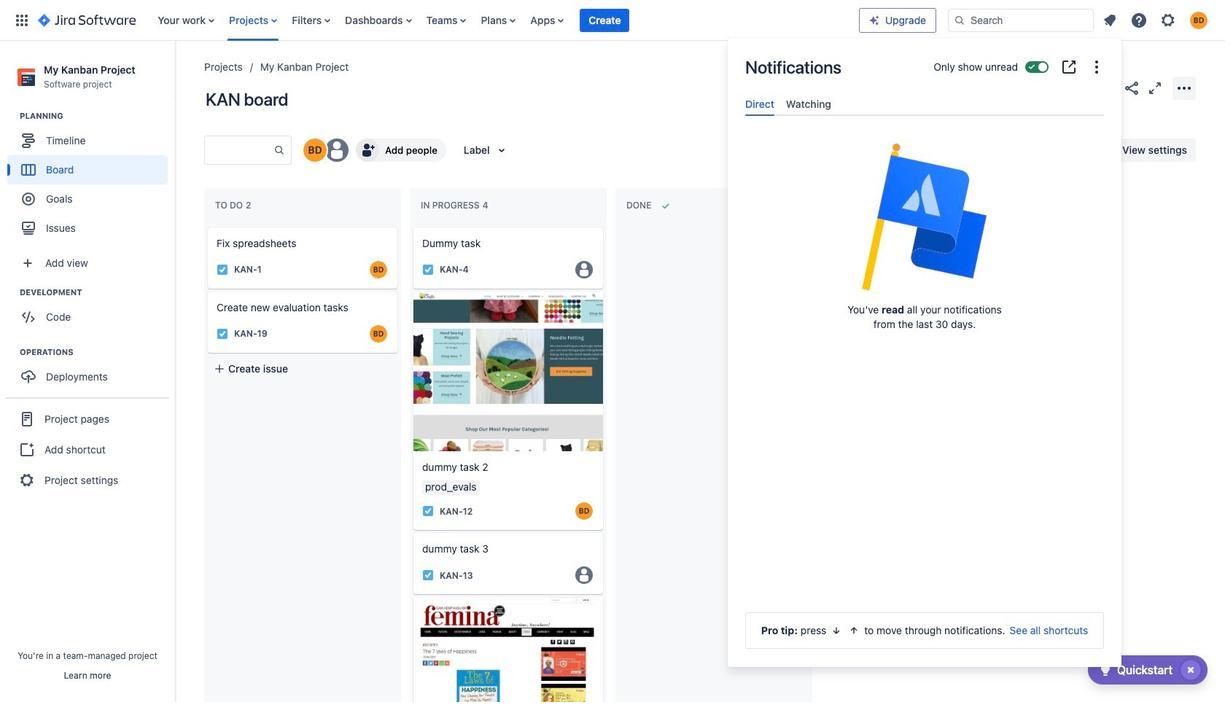 Task type: vqa. For each thing, say whether or not it's contained in the screenshot.
Task image corresponding to Create issue icon related to To Do element
yes



Task type: locate. For each thing, give the bounding box(es) containing it.
create issue image
[[198, 217, 215, 235], [403, 217, 421, 235], [403, 282, 421, 299], [403, 523, 421, 541]]

dismiss quickstart image
[[1179, 659, 1203, 682]]

your profile and settings image
[[1190, 11, 1208, 29]]

1 heading from the top
[[20, 110, 174, 122]]

0 horizontal spatial list
[[150, 0, 859, 40]]

heading for group for development image
[[20, 287, 174, 298]]

arrow down image
[[831, 625, 843, 637]]

dialog
[[728, 38, 1122, 667]]

sidebar navigation image
[[159, 58, 191, 88]]

appswitcher icon image
[[13, 11, 31, 29]]

task image
[[217, 264, 228, 276], [217, 328, 228, 340], [422, 506, 434, 517], [422, 570, 434, 582]]

1 vertical spatial heading
[[20, 287, 174, 298]]

2 heading from the top
[[20, 287, 174, 298]]

heading
[[20, 110, 174, 122], [20, 287, 174, 298], [20, 347, 174, 358]]

tab list
[[740, 92, 1110, 116]]

group for operations icon
[[7, 347, 174, 396]]

development image
[[2, 284, 20, 301]]

tab panel
[[740, 116, 1110, 129]]

enter full screen image
[[1147, 79, 1164, 97]]

heading for operations icon group
[[20, 347, 174, 358]]

None search field
[[948, 8, 1094, 32]]

list
[[150, 0, 859, 40], [1097, 7, 1217, 33]]

2 vertical spatial heading
[[20, 347, 174, 358]]

Search field
[[948, 8, 1094, 32]]

banner
[[0, 0, 1225, 41]]

3 heading from the top
[[20, 347, 174, 358]]

0 vertical spatial heading
[[20, 110, 174, 122]]

heading for group associated with planning image
[[20, 110, 174, 122]]

planning image
[[2, 107, 20, 125]]

1 horizontal spatial list
[[1097, 7, 1217, 33]]

search image
[[954, 14, 966, 26]]

jira software image
[[38, 11, 136, 29], [38, 11, 136, 29]]

add people image
[[359, 142, 376, 159]]

list item
[[580, 0, 630, 40]]

group
[[7, 110, 174, 247], [7, 287, 174, 336], [7, 347, 174, 396], [6, 398, 169, 501]]



Task type: describe. For each thing, give the bounding box(es) containing it.
import image
[[927, 142, 944, 159]]

to do element
[[215, 200, 254, 211]]

notifications image
[[1101, 11, 1119, 29]]

open notifications in a new tab image
[[1061, 58, 1078, 76]]

primary element
[[9, 0, 859, 40]]

settings image
[[1160, 11, 1177, 29]]

group for planning image
[[7, 110, 174, 247]]

sidebar element
[[0, 41, 175, 702]]

task image
[[422, 264, 434, 276]]

in progress element
[[421, 200, 491, 211]]

more actions image
[[1176, 79, 1193, 97]]

group for development image
[[7, 287, 174, 336]]

help image
[[1131, 11, 1148, 29]]

operations image
[[2, 344, 20, 361]]

arrow up image
[[849, 625, 860, 637]]

star kan board image
[[1100, 79, 1117, 97]]

more image
[[1088, 58, 1106, 76]]

goal image
[[22, 193, 35, 206]]

Search this board text field
[[205, 137, 274, 163]]



